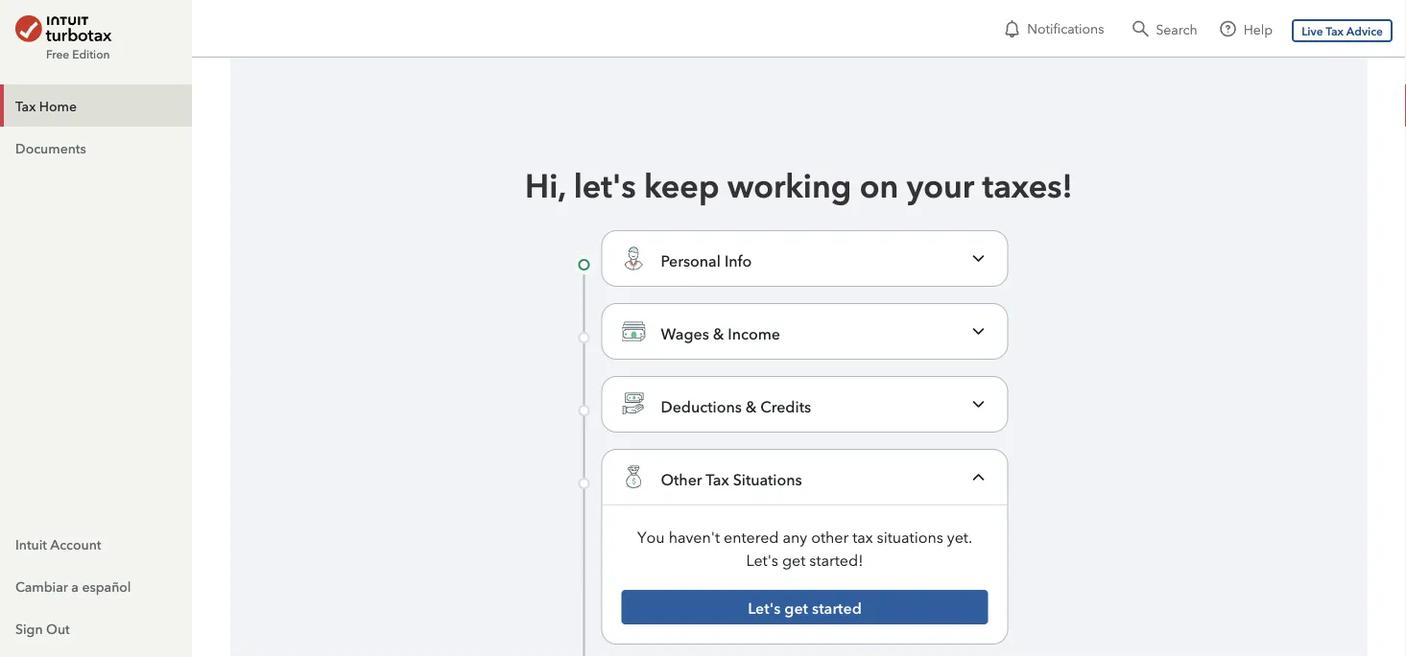 Task type: describe. For each thing, give the bounding box(es) containing it.
other tax situations
[[661, 468, 802, 489]]

personal info
[[661, 250, 752, 270]]

cambiar a español link
[[0, 565, 192, 608]]

entered
[[724, 526, 779, 547]]

deductions & credits
[[661, 396, 811, 416]]

other
[[811, 526, 849, 547]]

hi,
[[525, 163, 566, 206]]

live tax advice button
[[1292, 19, 1393, 42]]

other
[[661, 468, 702, 489]]

tax home
[[15, 96, 77, 114]]

other tax situations icon image
[[622, 466, 646, 490]]

sign out
[[15, 620, 70, 637]]

free
[[46, 46, 69, 61]]

live tax advice
[[1302, 23, 1383, 38]]

personal
[[661, 250, 721, 270]]

& for deductions
[[746, 396, 757, 416]]

wages & income button
[[602, 304, 1008, 359]]

your
[[907, 163, 974, 206]]

edition
[[72, 46, 110, 61]]

other tax situations button
[[602, 450, 1008, 505]]

working
[[728, 163, 852, 206]]

account
[[50, 535, 101, 553]]

sign
[[15, 620, 43, 637]]

let's inside button
[[748, 597, 781, 618]]

help button
[[1211, 12, 1283, 46]]

credits
[[761, 396, 811, 416]]

out
[[46, 620, 70, 637]]

personal info button
[[602, 231, 1008, 286]]

keep
[[644, 163, 719, 206]]

deductions & credits icon image
[[622, 393, 646, 417]]

hi, let's keep working on your taxes!
[[525, 163, 1073, 206]]

situations
[[877, 526, 944, 547]]

let's get started
[[748, 597, 862, 618]]

situations
[[733, 468, 802, 489]]

advice
[[1347, 23, 1383, 38]]

let's inside you haven't entered any other tax situations yet. let's get started!
[[746, 549, 779, 570]]

& for wages
[[713, 323, 724, 343]]

wages
[[661, 323, 709, 343]]



Task type: vqa. For each thing, say whether or not it's contained in the screenshot.
progress, 7 steps, current step 1. element
yes



Task type: locate. For each thing, give the bounding box(es) containing it.
documents link
[[0, 127, 192, 169]]

let's get started button
[[622, 590, 988, 625]]

documents
[[15, 139, 86, 156]]

0 horizontal spatial tax
[[15, 96, 36, 114]]

1 vertical spatial &
[[746, 396, 757, 416]]

tax home link
[[0, 84, 192, 127]]

tax for live
[[1326, 23, 1344, 38]]

help
[[1244, 20, 1273, 37]]

español
[[82, 577, 131, 595]]

let's down entered
[[746, 549, 779, 570]]

started
[[812, 597, 862, 618]]

let's
[[746, 549, 779, 570], [748, 597, 781, 618]]

1 vertical spatial let's
[[748, 597, 781, 618]]

deductions
[[661, 396, 742, 416]]

deductions & credits button
[[602, 377, 1008, 432]]

on
[[860, 163, 899, 206]]

& inside deductions & credits dropdown button
[[746, 396, 757, 416]]

tax
[[853, 526, 873, 547]]

any
[[783, 526, 808, 547]]

& left credits
[[746, 396, 757, 416]]

let's down you haven't entered any other tax situations yet. let's get started!
[[748, 597, 781, 618]]

0 vertical spatial tax
[[1326, 23, 1344, 38]]

get down any
[[782, 549, 806, 570]]

tax inside button
[[1326, 23, 1344, 38]]

taxes!
[[983, 163, 1073, 206]]

income
[[728, 323, 781, 343]]

tax right live
[[1326, 23, 1344, 38]]

let's
[[574, 163, 636, 206]]

tax left home
[[15, 96, 36, 114]]

started!
[[810, 549, 863, 570]]

0 vertical spatial &
[[713, 323, 724, 343]]

tax for other
[[706, 468, 729, 489]]

yet.
[[947, 526, 973, 547]]

1 vertical spatial get
[[785, 597, 808, 618]]

free edition
[[46, 46, 110, 61]]

get inside button
[[785, 597, 808, 618]]

&
[[713, 323, 724, 343], [746, 396, 757, 416]]

0 horizontal spatial &
[[713, 323, 724, 343]]

cambiar a español
[[15, 577, 131, 595]]

get
[[782, 549, 806, 570], [785, 597, 808, 618]]

progress, 7 steps, current step 1. element
[[578, 230, 1020, 658]]

intuit account
[[15, 535, 101, 553]]

2 vertical spatial tax
[[706, 468, 729, 489]]

haven't
[[669, 526, 720, 547]]

get inside you haven't entered any other tax situations yet. let's get started!
[[782, 549, 806, 570]]

personal info icon image
[[622, 247, 646, 271]]

get left the started
[[785, 597, 808, 618]]

you haven't entered any other tax situations yet. let's get started!
[[637, 526, 973, 570]]

& inside wages & income dropdown button
[[713, 323, 724, 343]]

cambiar
[[15, 577, 68, 595]]

notifications button
[[995, 12, 1112, 46]]

tax inside dropdown button
[[706, 468, 729, 489]]

sign out link
[[0, 608, 192, 650]]

turbotax image
[[15, 15, 112, 42]]

wages & income icon image
[[622, 320, 646, 344]]

1 horizontal spatial tax
[[706, 468, 729, 489]]

intuit account link
[[0, 523, 192, 565]]

search
[[1156, 20, 1198, 37]]

1 vertical spatial tax
[[15, 96, 36, 114]]

wages & income
[[661, 323, 781, 343]]

0 vertical spatial let's
[[746, 549, 779, 570]]

1 horizontal spatial &
[[746, 396, 757, 416]]

live
[[1302, 23, 1323, 38]]

& right wages
[[713, 323, 724, 343]]

a
[[71, 577, 79, 595]]

intuit
[[15, 535, 47, 553]]

0 vertical spatial get
[[782, 549, 806, 570]]

info
[[725, 250, 752, 270]]

2 horizontal spatial tax
[[1326, 23, 1344, 38]]

search button
[[1124, 12, 1207, 46]]

home
[[39, 96, 77, 114]]

tax
[[1326, 23, 1344, 38], [15, 96, 36, 114], [706, 468, 729, 489]]

you
[[637, 526, 665, 547]]

notifications
[[1028, 19, 1104, 36]]

tax right other
[[706, 468, 729, 489]]



